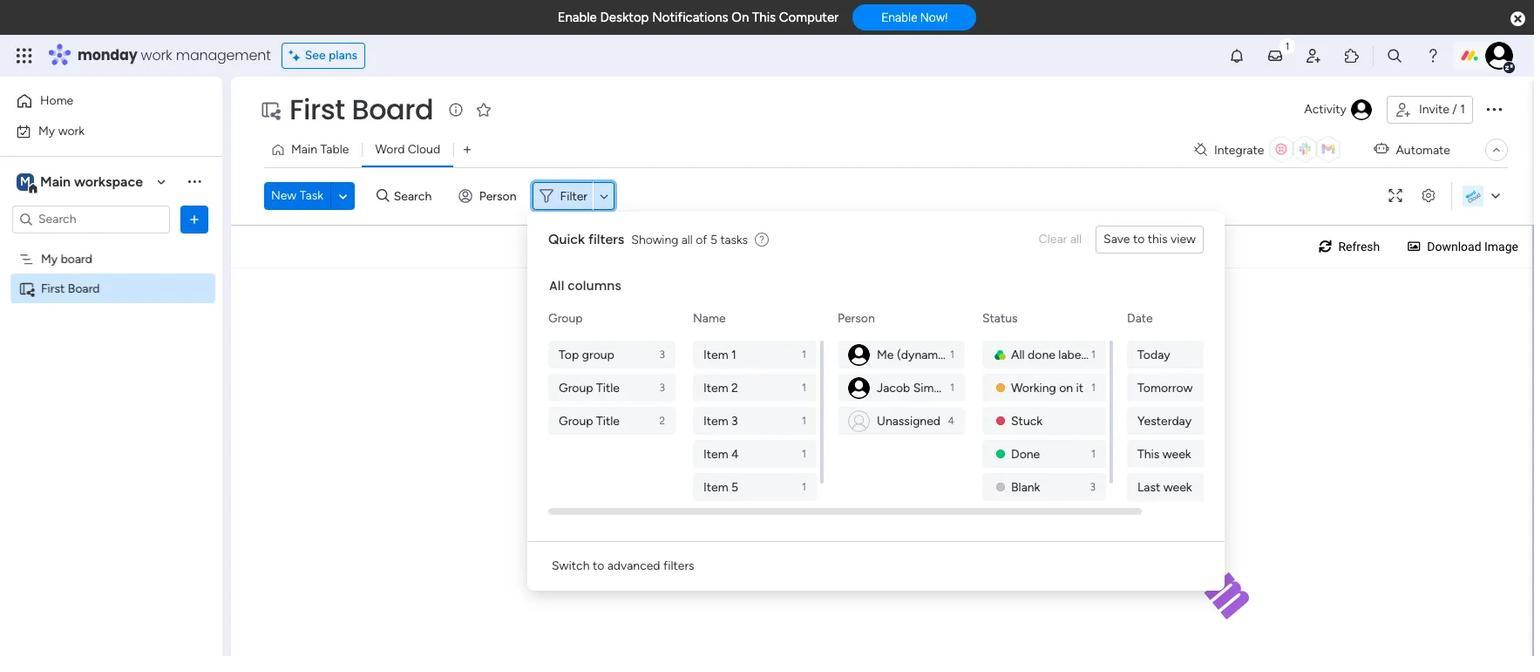 Task type: describe. For each thing, give the bounding box(es) containing it.
new task
[[271, 188, 324, 203]]

done
[[1012, 447, 1041, 462]]

name
[[693, 311, 726, 326]]

this week
[[1138, 447, 1192, 462]]

invite / 1
[[1420, 102, 1466, 117]]

all columns dialog
[[528, 212, 1272, 657]]

item for item 1
[[704, 348, 729, 362]]

enable now!
[[882, 11, 948, 25]]

Search in workspace field
[[37, 209, 146, 229]]

date
[[1128, 311, 1154, 326]]

yesterday
[[1138, 414, 1192, 429]]

search everything image
[[1387, 47, 1404, 65]]

all for all done labels
[[1012, 348, 1025, 362]]

advanced
[[608, 559, 661, 574]]

v2 search image
[[377, 186, 390, 206]]

main table button
[[264, 136, 362, 164]]

me (dynamic)
[[877, 348, 952, 362]]

list box containing my board
[[0, 241, 222, 539]]

person inside all columns dialog
[[838, 311, 875, 326]]

item 4
[[704, 447, 739, 462]]

plans
[[329, 48, 358, 63]]

this
[[1148, 232, 1168, 247]]

jacob simon
[[877, 381, 948, 396]]

0 vertical spatial shareable board image
[[260, 99, 281, 120]]

2 inside group group
[[660, 415, 665, 427]]

unassigned
[[877, 414, 941, 429]]

clear all button
[[1032, 226, 1089, 254]]

item for item 5
[[704, 480, 729, 495]]

quick
[[549, 231, 585, 248]]

enable now! button
[[853, 5, 977, 31]]

home button
[[10, 87, 188, 115]]

4 inside name group
[[732, 447, 739, 462]]

First Board field
[[285, 90, 438, 129]]

0 vertical spatial first
[[290, 90, 345, 129]]

date group
[[1128, 341, 1255, 657]]

labels
[[1059, 348, 1090, 362]]

0 vertical spatial jacob simon image
[[1486, 42, 1514, 70]]

all inside button
[[1071, 232, 1082, 247]]

notifications
[[652, 10, 729, 25]]

title for 3
[[597, 381, 620, 396]]

item 5
[[704, 480, 739, 495]]

item for item 3
[[704, 414, 729, 429]]

all inside quick filters showing all of 5 tasks
[[682, 232, 693, 247]]

group title for 3
[[559, 381, 620, 396]]

see
[[305, 48, 326, 63]]

cloud
[[408, 142, 441, 157]]

monday work management
[[78, 45, 271, 65]]

autopilot image
[[1375, 138, 1390, 160]]

task
[[300, 188, 324, 203]]

group title for 2
[[559, 414, 620, 429]]

board
[[61, 252, 92, 266]]

apps image
[[1344, 47, 1361, 65]]

jacob simon image for me (dynamic)
[[849, 344, 870, 366]]

monday
[[78, 45, 137, 65]]

first inside list box
[[41, 281, 65, 296]]

group
[[582, 348, 615, 362]]

word cloud
[[375, 142, 441, 157]]

on
[[732, 10, 749, 25]]

person inside popup button
[[479, 189, 517, 204]]

options image
[[1484, 98, 1505, 119]]

notifications image
[[1229, 47, 1246, 65]]

(dynamic)
[[897, 348, 952, 362]]

to for switch
[[593, 559, 605, 574]]

group for 2
[[559, 414, 594, 429]]

simon
[[914, 381, 948, 396]]

filters inside the switch to advanced filters button
[[664, 559, 695, 574]]

item 3
[[704, 414, 738, 429]]

1 image
[[1280, 36, 1296, 55]]

now!
[[921, 11, 948, 25]]

tasks
[[721, 232, 748, 247]]

name group
[[693, 341, 821, 501]]

/
[[1453, 102, 1458, 117]]

help image
[[1425, 47, 1443, 65]]

view
[[1171, 232, 1197, 247]]

title for 2
[[597, 414, 620, 429]]

my board
[[41, 252, 92, 266]]

Search field
[[390, 184, 442, 208]]

filter
[[560, 189, 588, 204]]

clear all
[[1039, 232, 1082, 247]]

see plans
[[305, 48, 358, 63]]

week for this week
[[1163, 447, 1192, 462]]

0 horizontal spatial filters
[[589, 231, 625, 248]]

main table
[[291, 142, 349, 157]]

item for item 4
[[704, 447, 729, 462]]

columns
[[568, 277, 622, 295]]

1 horizontal spatial board
[[352, 90, 434, 129]]

invite
[[1420, 102, 1450, 117]]

automate
[[1397, 143, 1451, 157]]

quick filters showing all of 5 tasks
[[549, 231, 748, 248]]

person group
[[838, 341, 969, 435]]

switch
[[552, 559, 590, 574]]

stuck
[[1012, 414, 1043, 429]]

my work button
[[10, 117, 188, 145]]

my for my work
[[38, 123, 55, 138]]

group for 3
[[559, 381, 594, 396]]



Task type: locate. For each thing, give the bounding box(es) containing it.
angle down image
[[339, 190, 347, 203]]

0 horizontal spatial 5
[[711, 232, 718, 247]]

jacob simon image
[[1486, 42, 1514, 70], [849, 344, 870, 366], [849, 377, 870, 399]]

all for all columns
[[549, 277, 565, 295]]

1 vertical spatial to
[[593, 559, 605, 574]]

enable
[[558, 10, 597, 25], [882, 11, 918, 25]]

my left board
[[41, 252, 58, 266]]

1 vertical spatial main
[[40, 173, 71, 190]]

0 vertical spatial all
[[549, 277, 565, 295]]

all left done
[[1012, 348, 1025, 362]]

item for item 2
[[704, 381, 729, 396]]

group
[[549, 311, 583, 326], [559, 381, 594, 396], [559, 414, 594, 429]]

select product image
[[16, 47, 33, 65]]

0 vertical spatial board
[[352, 90, 434, 129]]

m
[[20, 174, 30, 189]]

main for main workspace
[[40, 173, 71, 190]]

0 vertical spatial person
[[479, 189, 517, 204]]

status
[[983, 311, 1018, 326]]

jacob simon image for jacob simon
[[849, 377, 870, 399]]

1
[[1461, 102, 1466, 117], [732, 348, 737, 362], [802, 349, 807, 361], [951, 349, 955, 361], [1092, 349, 1096, 361], [802, 382, 807, 394], [951, 382, 955, 394], [1092, 382, 1096, 394], [802, 415, 807, 427], [802, 448, 807, 460], [1092, 448, 1096, 460], [802, 481, 807, 494]]

item down item 3
[[704, 447, 729, 462]]

1 vertical spatial my
[[41, 252, 58, 266]]

first board down my board
[[41, 281, 100, 296]]

main left table
[[291, 142, 317, 157]]

my down the home
[[38, 123, 55, 138]]

2 group title from the top
[[559, 414, 620, 429]]

1 vertical spatial filters
[[664, 559, 695, 574]]

5 inside name group
[[732, 480, 739, 495]]

home
[[40, 93, 73, 108]]

1 horizontal spatial all
[[1071, 232, 1082, 247]]

1 horizontal spatial main
[[291, 142, 317, 157]]

1 horizontal spatial first
[[290, 90, 345, 129]]

blank
[[1012, 480, 1041, 495]]

5 inside quick filters showing all of 5 tasks
[[711, 232, 718, 247]]

1 vertical spatial shareable board image
[[18, 280, 35, 297]]

learn more image
[[755, 232, 769, 249]]

add to favorites image
[[476, 101, 493, 118]]

first board inside list box
[[41, 281, 100, 296]]

main right workspace image
[[40, 173, 71, 190]]

my for my board
[[41, 252, 58, 266]]

1 vertical spatial all
[[1012, 348, 1025, 362]]

1 horizontal spatial this
[[1138, 447, 1160, 462]]

filters right quick
[[589, 231, 625, 248]]

it
[[1077, 381, 1084, 396]]

2 vertical spatial group
[[559, 414, 594, 429]]

1 horizontal spatial shareable board image
[[260, 99, 281, 120]]

1 horizontal spatial person
[[838, 311, 875, 326]]

integrate
[[1215, 143, 1265, 157]]

this inside date group
[[1138, 447, 1160, 462]]

2
[[732, 381, 739, 396], [660, 415, 665, 427]]

1 vertical spatial 5
[[732, 480, 739, 495]]

invite members image
[[1306, 47, 1323, 65]]

person button
[[452, 182, 527, 210]]

0 vertical spatial this
[[753, 10, 776, 25]]

filters right advanced
[[664, 559, 695, 574]]

main inside button
[[291, 142, 317, 157]]

first board up table
[[290, 90, 434, 129]]

enable inside button
[[882, 11, 918, 25]]

on
[[1060, 381, 1074, 396]]

workspace options image
[[186, 173, 203, 190]]

jacob simon image left me
[[849, 344, 870, 366]]

1 item from the top
[[704, 348, 729, 362]]

0 horizontal spatial first
[[41, 281, 65, 296]]

1 horizontal spatial work
[[141, 45, 172, 65]]

0 vertical spatial my
[[38, 123, 55, 138]]

3 left last
[[1091, 481, 1096, 494]]

dapulse close image
[[1511, 10, 1526, 28]]

jacob simon image left "jacob"
[[849, 377, 870, 399]]

0 vertical spatial 5
[[711, 232, 718, 247]]

person up person group
[[838, 311, 875, 326]]

all
[[549, 277, 565, 295], [1012, 348, 1025, 362]]

workspace
[[74, 173, 143, 190]]

enable left desktop
[[558, 10, 597, 25]]

item down item 1
[[704, 381, 729, 396]]

group title
[[559, 381, 620, 396], [559, 414, 620, 429]]

working
[[1012, 381, 1057, 396]]

shareable board image
[[260, 99, 281, 120], [18, 280, 35, 297]]

week up last week
[[1163, 447, 1192, 462]]

first
[[290, 90, 345, 129], [41, 281, 65, 296]]

1 horizontal spatial filters
[[664, 559, 695, 574]]

week right last
[[1164, 480, 1193, 495]]

table
[[320, 142, 349, 157]]

inbox image
[[1267, 47, 1285, 65]]

2 title from the top
[[597, 414, 620, 429]]

1 vertical spatial first board
[[41, 281, 100, 296]]

filters
[[589, 231, 625, 248], [664, 559, 695, 574]]

status group
[[983, 341, 1110, 501]]

3 inside name group
[[732, 414, 738, 429]]

arrow down image
[[594, 186, 615, 207]]

first down my board
[[41, 281, 65, 296]]

switch to advanced filters
[[552, 559, 695, 574]]

show board description image
[[446, 101, 467, 119]]

jacob simon image down dapulse close image
[[1486, 42, 1514, 70]]

item 1
[[704, 348, 737, 362]]

invite / 1 button
[[1388, 96, 1474, 124]]

0 horizontal spatial this
[[753, 10, 776, 25]]

this
[[753, 10, 776, 25], [1138, 447, 1160, 462]]

2 inside name group
[[732, 381, 739, 396]]

open full screen image
[[1382, 190, 1410, 203]]

1 horizontal spatial 5
[[732, 480, 739, 495]]

0 horizontal spatial main
[[40, 173, 71, 190]]

0 vertical spatial title
[[597, 381, 620, 396]]

settings image
[[1415, 190, 1443, 203]]

0 vertical spatial group title
[[559, 381, 620, 396]]

1 title from the top
[[597, 381, 620, 396]]

1 horizontal spatial all
[[1012, 348, 1025, 362]]

5 item from the top
[[704, 480, 729, 495]]

to left the 'this' on the right
[[1134, 232, 1145, 247]]

clear
[[1039, 232, 1068, 247]]

this up last
[[1138, 447, 1160, 462]]

1 horizontal spatial 2
[[732, 381, 739, 396]]

word cloud button
[[362, 136, 454, 164]]

2 all from the left
[[682, 232, 693, 247]]

1 vertical spatial group title
[[559, 414, 620, 429]]

4 inside person group
[[949, 415, 955, 427]]

1 vertical spatial 4
[[732, 447, 739, 462]]

1 vertical spatial this
[[1138, 447, 1160, 462]]

item down item 2
[[704, 414, 729, 429]]

activity
[[1305, 102, 1347, 117]]

0 horizontal spatial to
[[593, 559, 605, 574]]

option
[[0, 243, 222, 247]]

today
[[1138, 348, 1171, 362]]

management
[[176, 45, 271, 65]]

3
[[660, 349, 665, 361], [660, 382, 665, 394], [732, 414, 738, 429], [1091, 481, 1096, 494]]

enable left now!
[[882, 11, 918, 25]]

enable desktop notifications on this computer
[[558, 10, 839, 25]]

0 horizontal spatial 4
[[732, 447, 739, 462]]

person left the filter popup button
[[479, 189, 517, 204]]

main workspace
[[40, 173, 143, 190]]

0 vertical spatial group
[[549, 311, 583, 326]]

work down the home
[[58, 123, 85, 138]]

activity button
[[1298, 96, 1381, 124]]

all left of
[[682, 232, 693, 247]]

0 horizontal spatial 2
[[660, 415, 665, 427]]

add view image
[[464, 143, 471, 157]]

computer
[[780, 10, 839, 25]]

3 up item 4
[[732, 414, 738, 429]]

board up word on the top of page
[[352, 90, 434, 129]]

item
[[704, 348, 729, 362], [704, 381, 729, 396], [704, 414, 729, 429], [704, 447, 729, 462], [704, 480, 729, 495]]

to
[[1134, 232, 1145, 247], [593, 559, 605, 574]]

0 vertical spatial 2
[[732, 381, 739, 396]]

0 horizontal spatial all
[[682, 232, 693, 247]]

person
[[479, 189, 517, 204], [838, 311, 875, 326]]

3 left item 2
[[660, 382, 665, 394]]

week
[[1163, 447, 1192, 462], [1164, 480, 1193, 495]]

0 horizontal spatial work
[[58, 123, 85, 138]]

1 vertical spatial work
[[58, 123, 85, 138]]

board
[[352, 90, 434, 129], [68, 281, 100, 296]]

word
[[375, 142, 405, 157]]

work inside button
[[58, 123, 85, 138]]

0 horizontal spatial shareable board image
[[18, 280, 35, 297]]

0 horizontal spatial enable
[[558, 10, 597, 25]]

1 horizontal spatial enable
[[882, 11, 918, 25]]

desktop
[[600, 10, 649, 25]]

shareable board image inside list box
[[18, 280, 35, 297]]

new task button
[[264, 182, 331, 210]]

workspace selection element
[[17, 171, 146, 194]]

1 horizontal spatial to
[[1134, 232, 1145, 247]]

done
[[1028, 348, 1056, 362]]

0 horizontal spatial person
[[479, 189, 517, 204]]

1 inside button
[[1461, 102, 1466, 117]]

main for main table
[[291, 142, 317, 157]]

filter button
[[532, 182, 615, 210]]

main inside workspace selection element
[[40, 173, 71, 190]]

showing
[[632, 232, 679, 247]]

all columns
[[549, 277, 622, 295]]

1 all from the left
[[1071, 232, 1082, 247]]

5 down item 4
[[732, 480, 739, 495]]

all inside status group
[[1012, 348, 1025, 362]]

4 item from the top
[[704, 447, 729, 462]]

switch to advanced filters button
[[545, 553, 702, 581]]

0 vertical spatial filters
[[589, 231, 625, 248]]

3 inside status group
[[1091, 481, 1096, 494]]

1 vertical spatial board
[[68, 281, 100, 296]]

1 vertical spatial group
[[559, 381, 594, 396]]

0 horizontal spatial first board
[[41, 281, 100, 296]]

1 vertical spatial first
[[41, 281, 65, 296]]

2 item from the top
[[704, 381, 729, 396]]

me
[[877, 348, 894, 362]]

save to this view button
[[1096, 226, 1204, 254]]

2 left item 3
[[660, 415, 665, 427]]

my work
[[38, 123, 85, 138]]

item down item 4
[[704, 480, 729, 495]]

work right 'monday'
[[141, 45, 172, 65]]

to right switch on the bottom
[[593, 559, 605, 574]]

all done labels
[[1012, 348, 1090, 362]]

all left columns
[[549, 277, 565, 295]]

0 vertical spatial week
[[1163, 447, 1192, 462]]

0 vertical spatial main
[[291, 142, 317, 157]]

of
[[696, 232, 708, 247]]

item 2
[[704, 381, 739, 396]]

last
[[1138, 480, 1161, 495]]

board down board
[[68, 281, 100, 296]]

to for save
[[1134, 232, 1145, 247]]

1 vertical spatial title
[[597, 414, 620, 429]]

options image
[[186, 211, 203, 228]]

1 group title from the top
[[559, 381, 620, 396]]

0 horizontal spatial all
[[549, 277, 565, 295]]

last week
[[1138, 480, 1193, 495]]

new
[[271, 188, 297, 203]]

save to this view
[[1104, 232, 1197, 247]]

0 vertical spatial to
[[1134, 232, 1145, 247]]

all
[[1071, 232, 1082, 247], [682, 232, 693, 247]]

0 horizontal spatial board
[[68, 281, 100, 296]]

dapulse integrations image
[[1195, 143, 1208, 157]]

top group
[[559, 348, 615, 362]]

first up main table
[[290, 90, 345, 129]]

save
[[1104, 232, 1131, 247]]

5 right of
[[711, 232, 718, 247]]

my inside button
[[38, 123, 55, 138]]

item up item 2
[[704, 348, 729, 362]]

jacob
[[877, 381, 911, 396]]

0 vertical spatial 4
[[949, 415, 955, 427]]

1 vertical spatial person
[[838, 311, 875, 326]]

top
[[559, 348, 579, 362]]

4 right unassigned
[[949, 415, 955, 427]]

4 up item 5
[[732, 447, 739, 462]]

2 up item 3
[[732, 381, 739, 396]]

workspace image
[[17, 172, 34, 191]]

work for monday
[[141, 45, 172, 65]]

1 vertical spatial 2
[[660, 415, 665, 427]]

see plans button
[[281, 43, 366, 69]]

working on it
[[1012, 381, 1084, 396]]

all right clear
[[1071, 232, 1082, 247]]

list box
[[0, 241, 222, 539]]

0 vertical spatial first board
[[290, 90, 434, 129]]

3 item from the top
[[704, 414, 729, 429]]

work for my
[[58, 123, 85, 138]]

2 vertical spatial jacob simon image
[[849, 377, 870, 399]]

1 vertical spatial jacob simon image
[[849, 344, 870, 366]]

3 left item 1
[[660, 349, 665, 361]]

1 horizontal spatial 4
[[949, 415, 955, 427]]

this right on
[[753, 10, 776, 25]]

0 vertical spatial work
[[141, 45, 172, 65]]

collapse board header image
[[1490, 143, 1504, 157]]

title
[[597, 381, 620, 396], [597, 414, 620, 429]]

group group
[[549, 341, 679, 435]]

1 vertical spatial week
[[1164, 480, 1193, 495]]

my
[[38, 123, 55, 138], [41, 252, 58, 266]]

week for last week
[[1164, 480, 1193, 495]]

enable for enable now!
[[882, 11, 918, 25]]

1 horizontal spatial first board
[[290, 90, 434, 129]]

board inside list box
[[68, 281, 100, 296]]

tomorrow
[[1138, 381, 1193, 396]]

enable for enable desktop notifications on this computer
[[558, 10, 597, 25]]



Task type: vqa. For each thing, say whether or not it's contained in the screenshot.
search image
no



